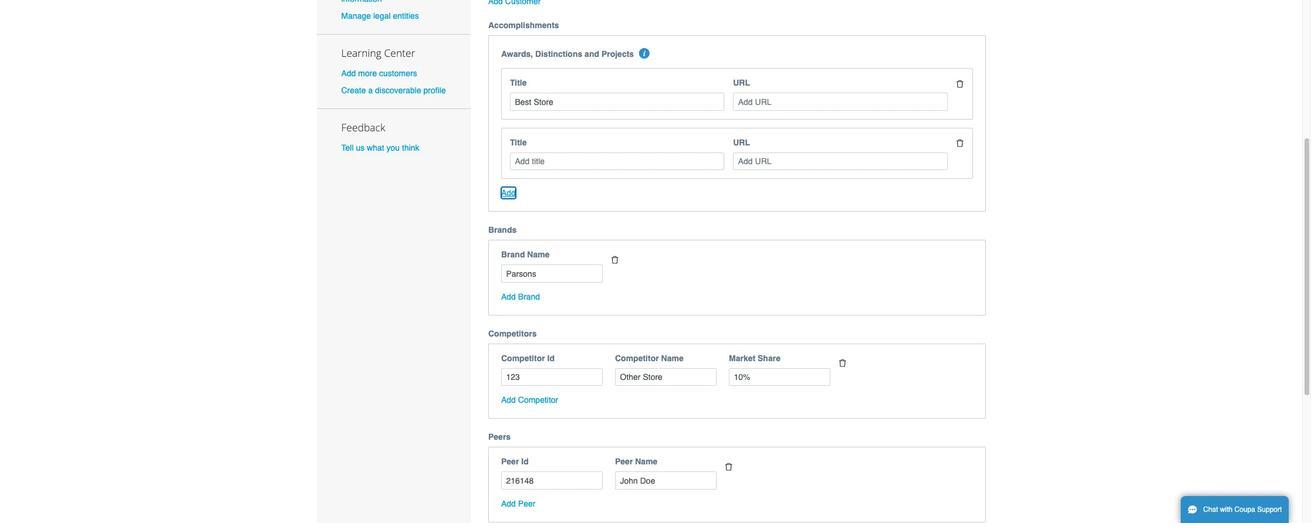 Task type: describe. For each thing, give the bounding box(es) containing it.
chat with coupa support button
[[1181, 497, 1289, 524]]

peer for peer id
[[501, 458, 519, 467]]

add brand
[[501, 292, 540, 302]]

legal
[[373, 11, 391, 21]]

add more customers
[[341, 69, 417, 78]]

a
[[368, 86, 373, 95]]

URL text field
[[733, 93, 948, 111]]

add brand button
[[501, 291, 540, 303]]

support
[[1258, 506, 1282, 514]]

competitor id
[[501, 354, 555, 363]]

add competitor
[[501, 396, 558, 405]]

Peer Name text field
[[615, 472, 717, 490]]

competitor name
[[615, 354, 684, 363]]

name for brand name
[[527, 250, 550, 260]]

competitors
[[488, 329, 537, 339]]

distinctions
[[535, 50, 582, 59]]

peer inside button
[[518, 499, 536, 509]]

add peer
[[501, 499, 536, 509]]

add peer button
[[501, 498, 536, 510]]

brand inside "button"
[[518, 292, 540, 302]]

Market Share text field
[[729, 369, 831, 386]]

additional information image
[[640, 48, 650, 59]]

tell us what you think
[[341, 143, 419, 153]]

add for add brand
[[501, 292, 516, 302]]

market share
[[729, 354, 781, 363]]

share
[[758, 354, 781, 363]]

add button
[[501, 187, 516, 199]]

add for add competitor
[[501, 396, 516, 405]]

coupa
[[1235, 506, 1256, 514]]

title text field for url text field
[[510, 93, 725, 111]]

add for add more customers
[[341, 69, 356, 78]]

feedback
[[341, 120, 385, 135]]

competitor inside 'button'
[[518, 396, 558, 405]]

what
[[367, 143, 384, 153]]

discoverable
[[375, 86, 421, 95]]

competitor for competitor name
[[615, 354, 659, 363]]

id for peer id
[[521, 458, 529, 467]]

add more customers link
[[341, 69, 417, 78]]

center
[[384, 46, 415, 60]]

create
[[341, 86, 366, 95]]

tell
[[341, 143, 354, 153]]

think
[[402, 143, 419, 153]]



Task type: locate. For each thing, give the bounding box(es) containing it.
1 vertical spatial brand
[[518, 292, 540, 302]]

add down "peer id"
[[501, 499, 516, 509]]

create a discoverable profile
[[341, 86, 446, 95]]

2 title from the top
[[510, 138, 527, 147]]

0 vertical spatial name
[[527, 250, 550, 260]]

manage legal entities
[[341, 11, 419, 21]]

competitor down competitor id text field
[[518, 396, 558, 405]]

competitor
[[501, 354, 545, 363], [615, 354, 659, 363], [518, 396, 558, 405]]

brand down brand name text field
[[518, 292, 540, 302]]

name for competitor name
[[661, 354, 684, 363]]

add inside button
[[501, 499, 516, 509]]

0 vertical spatial id
[[547, 354, 555, 363]]

create a discoverable profile link
[[341, 86, 446, 95]]

add up the 'create'
[[341, 69, 356, 78]]

2 url from the top
[[733, 138, 750, 147]]

title text field for url text box
[[510, 153, 725, 170]]

competitor down the competitors
[[501, 354, 545, 363]]

add inside "button"
[[501, 292, 516, 302]]

manage legal entities link
[[341, 11, 419, 21]]

title up add button
[[510, 138, 527, 147]]

1 title text field from the top
[[510, 93, 725, 111]]

learning
[[341, 46, 382, 60]]

1 vertical spatial name
[[661, 354, 684, 363]]

name up competitor name text box
[[661, 354, 684, 363]]

1 vertical spatial title text field
[[510, 153, 725, 170]]

0 horizontal spatial name
[[527, 250, 550, 260]]

brand down brands
[[501, 250, 525, 260]]

peer up peer name text field
[[615, 458, 633, 467]]

market
[[729, 354, 756, 363]]

add up brands
[[501, 189, 516, 198]]

1 horizontal spatial id
[[547, 354, 555, 363]]

projects
[[602, 50, 634, 59]]

2 horizontal spatial name
[[661, 354, 684, 363]]

peer down the peers
[[501, 458, 519, 467]]

url for url text box
[[733, 138, 750, 147]]

competitor for competitor id
[[501, 354, 545, 363]]

name
[[527, 250, 550, 260], [661, 354, 684, 363], [635, 458, 658, 467]]

name for peer name
[[635, 458, 658, 467]]

1 url from the top
[[733, 78, 750, 88]]

more
[[358, 69, 377, 78]]

learning center
[[341, 46, 415, 60]]

0 horizontal spatial id
[[521, 458, 529, 467]]

peer for peer name
[[615, 458, 633, 467]]

0 vertical spatial brand
[[501, 250, 525, 260]]

url
[[733, 78, 750, 88], [733, 138, 750, 147]]

brands
[[488, 226, 517, 235]]

title
[[510, 78, 527, 88], [510, 138, 527, 147]]

add for add
[[501, 189, 516, 198]]

1 vertical spatial url
[[733, 138, 750, 147]]

add
[[341, 69, 356, 78], [501, 189, 516, 198], [501, 292, 516, 302], [501, 396, 516, 405], [501, 499, 516, 509]]

name up brand name text field
[[527, 250, 550, 260]]

0 vertical spatial title text field
[[510, 93, 725, 111]]

awards, distinctions and projects
[[501, 50, 634, 59]]

URL text field
[[733, 153, 948, 170]]

Peer Id text field
[[501, 472, 603, 490]]

profile
[[424, 86, 446, 95]]

id up peer id text field
[[521, 458, 529, 467]]

0 vertical spatial url
[[733, 78, 750, 88]]

add competitor button
[[501, 395, 558, 406]]

brand
[[501, 250, 525, 260], [518, 292, 540, 302]]

add inside 'button'
[[501, 396, 516, 405]]

peer
[[501, 458, 519, 467], [615, 458, 633, 467], [518, 499, 536, 509]]

chat
[[1204, 506, 1218, 514]]

accomplishments
[[488, 21, 559, 30]]

title down the awards,
[[510, 78, 527, 88]]

and
[[585, 50, 599, 59]]

brand name
[[501, 250, 550, 260]]

0 vertical spatial title
[[510, 78, 527, 88]]

id
[[547, 354, 555, 363], [521, 458, 529, 467]]

us
[[356, 143, 365, 153]]

peers
[[488, 433, 511, 442]]

customers
[[379, 69, 417, 78]]

manage
[[341, 11, 371, 21]]

title for url text box
[[510, 138, 527, 147]]

awards,
[[501, 50, 533, 59]]

1 vertical spatial title
[[510, 138, 527, 147]]

competitor up competitor name text box
[[615, 354, 659, 363]]

url for url text field
[[733, 78, 750, 88]]

Competitor Id text field
[[501, 369, 603, 386]]

Brand Name text field
[[501, 265, 603, 283]]

peer id
[[501, 458, 529, 467]]

1 horizontal spatial name
[[635, 458, 658, 467]]

name up peer name text field
[[635, 458, 658, 467]]

peer name
[[615, 458, 658, 467]]

add for add peer
[[501, 499, 516, 509]]

id up competitor id text field
[[547, 354, 555, 363]]

1 title from the top
[[510, 78, 527, 88]]

Competitor Name text field
[[615, 369, 717, 386]]

with
[[1220, 506, 1233, 514]]

title for url text field
[[510, 78, 527, 88]]

2 vertical spatial name
[[635, 458, 658, 467]]

Title text field
[[510, 93, 725, 111], [510, 153, 725, 170]]

peer down peer id text field
[[518, 499, 536, 509]]

1 vertical spatial id
[[521, 458, 529, 467]]

tell us what you think button
[[341, 142, 419, 154]]

entities
[[393, 11, 419, 21]]

id for competitor id
[[547, 354, 555, 363]]

chat with coupa support
[[1204, 506, 1282, 514]]

you
[[387, 143, 400, 153]]

add up the peers
[[501, 396, 516, 405]]

add up the competitors
[[501, 292, 516, 302]]

2 title text field from the top
[[510, 153, 725, 170]]



Task type: vqa. For each thing, say whether or not it's contained in the screenshot.
Peer Id text field
yes



